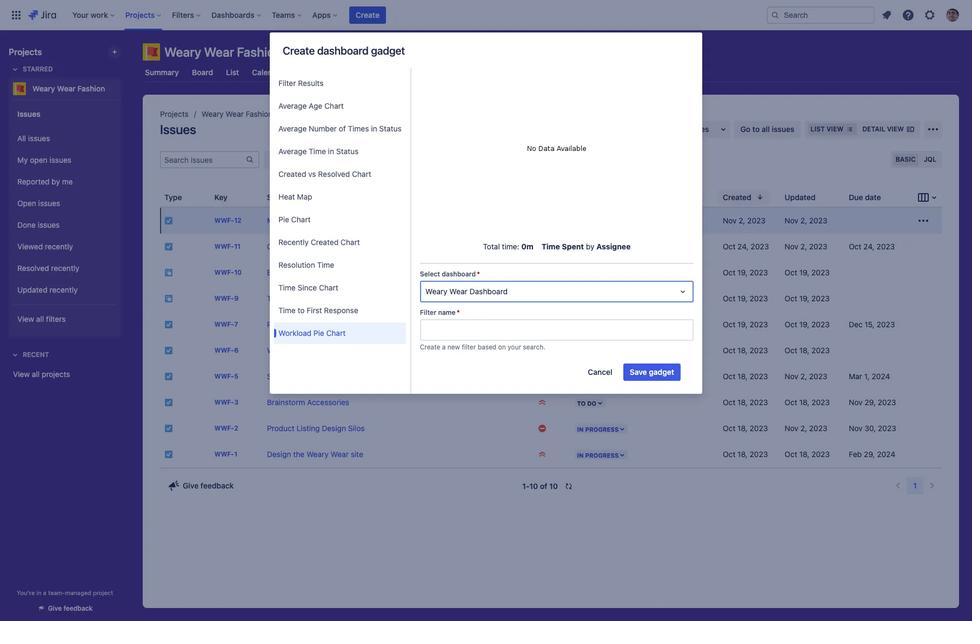 Task type: locate. For each thing, give the bounding box(es) containing it.
1 vertical spatial created
[[723, 192, 752, 202]]

0 vertical spatial the
[[368, 216, 380, 225]]

2 vertical spatial average
[[279, 147, 307, 156]]

filter inside button
[[279, 78, 296, 88]]

wear down workload
[[291, 346, 309, 355]]

0 vertical spatial view
[[17, 314, 34, 323]]

row containing product listing design silos
[[160, 416, 943, 441]]

1 vertical spatial task image
[[164, 320, 173, 329]]

1 vertical spatial design
[[267, 450, 291, 459]]

new up resolution time on the left of the page
[[299, 242, 313, 251]]

product left the listing
[[267, 424, 295, 433]]

1 horizontal spatial status
[[379, 124, 402, 133]]

refresh image
[[565, 482, 574, 491]]

status down 'average number of times in status' "button"
[[336, 147, 359, 156]]

silos
[[348, 424, 365, 433]]

5 wwf- from the top
[[215, 321, 234, 329]]

recently for updated recently
[[50, 285, 78, 294]]

0 vertical spatial summary
[[145, 68, 179, 77]]

12
[[234, 217, 242, 225]]

done issues link
[[13, 214, 117, 236]]

7 wwf- from the top
[[215, 372, 234, 381]]

task image for make
[[164, 216, 173, 225]]

product listing design silos
[[267, 424, 365, 433]]

key
[[215, 192, 228, 202]]

wwf- down the wwf-2
[[215, 450, 234, 458]]

chart for workload pie chart
[[327, 328, 346, 338]]

created for created
[[723, 192, 752, 202]]

2 oct 24, 2023 from the left
[[849, 242, 896, 251]]

2 view from the left
[[888, 125, 905, 133]]

average for average age chart
[[279, 101, 307, 110]]

0 vertical spatial recently
[[45, 242, 73, 251]]

pie chart
[[279, 215, 311, 224]]

row containing product brainstorm
[[160, 312, 943, 338]]

0 vertical spatial give feedback button
[[161, 477, 240, 495]]

3 wwf- from the top
[[215, 269, 234, 277]]

to left go
[[365, 242, 372, 251]]

wwf-2
[[215, 424, 238, 433]]

mar 1, 2024
[[849, 372, 891, 381]]

give feedback button down wwf-1
[[161, 477, 240, 495]]

launch
[[283, 372, 308, 381]]

issues up viewed recently
[[38, 220, 60, 229]]

in inside "button"
[[371, 124, 377, 133]]

oct 24, 2023 down due date button
[[849, 242, 896, 251]]

recently inside "link"
[[45, 242, 73, 251]]

0 horizontal spatial issues
[[17, 109, 41, 118]]

0 vertical spatial of
[[339, 124, 346, 133]]

3 task image from the top
[[164, 372, 173, 381]]

1 view from the left
[[827, 125, 844, 133]]

you're
[[17, 589, 35, 596]]

2 vertical spatial recently
[[50, 285, 78, 294]]

to right proposal
[[359, 216, 366, 225]]

create for create dashboard gadget
[[283, 44, 315, 57]]

listing
[[297, 424, 320, 433]]

wwf- for product listing design silos
[[215, 424, 234, 433]]

2 highest image from the top
[[538, 450, 547, 459]]

1 vertical spatial sub task image
[[164, 294, 173, 303]]

1 vertical spatial give feedback button
[[31, 599, 99, 617]]

1 vertical spatial projects
[[160, 109, 189, 118]]

reported by me link
[[13, 171, 117, 193]]

product listing design silos link
[[267, 424, 365, 433]]

tab list
[[136, 63, 966, 82]]

recently down 'done issues' 'link'
[[45, 242, 73, 251]]

open issues link
[[13, 193, 117, 214]]

1 vertical spatial in
[[328, 147, 334, 156]]

gadget inside button
[[649, 367, 675, 377]]

2 sub task image from the top
[[164, 294, 173, 303]]

site
[[351, 450, 364, 459]]

chart inside pie chart button
[[291, 215, 311, 224]]

0 horizontal spatial of
[[339, 124, 346, 133]]

* up dashboard
[[477, 270, 480, 278]]

24, down due date button
[[864, 242, 875, 251]]

assignee
[[597, 242, 631, 251]]

issues element
[[160, 188, 943, 467]]

issues for done issues
[[38, 220, 60, 229]]

resolved down viewed
[[17, 263, 49, 272]]

list inside 'link'
[[226, 68, 239, 77]]

the left wholesale
[[368, 216, 380, 225]]

highest image for bottoms apparel brainstorm
[[538, 268, 547, 277]]

updated right sorted in descending order icon
[[785, 192, 816, 202]]

time down bottoms
[[279, 283, 296, 292]]

chart for recently created chart
[[341, 238, 360, 247]]

weary wear fashion down list 'link' at the top
[[202, 109, 273, 118]]

updated inside button
[[785, 192, 816, 202]]

10 wwf- from the top
[[215, 450, 234, 458]]

1 vertical spatial status
[[336, 147, 359, 156]]

0 horizontal spatial updated
[[17, 285, 47, 294]]

time for time spent by assignee
[[542, 242, 560, 251]]

by left me
[[52, 177, 60, 186]]

0 vertical spatial by
[[52, 177, 60, 186]]

0 vertical spatial updated
[[785, 192, 816, 202]]

chart inside recently created chart button
[[341, 238, 360, 247]]

chart inside average age chart button
[[325, 101, 344, 110]]

create a new filter based on your search.
[[420, 343, 546, 351]]

product
[[267, 320, 295, 329], [267, 424, 295, 433]]

row containing site launch
[[160, 364, 943, 390]]

create up create dashboard gadget on the left
[[356, 10, 380, 19]]

0 vertical spatial gadget
[[371, 44, 405, 57]]

pie
[[279, 215, 289, 224], [314, 328, 324, 338]]

0 vertical spatial list
[[226, 68, 239, 77]]

product down top
[[267, 320, 295, 329]]

wwf- up wwf-2 link
[[215, 398, 234, 407]]

1 average from the top
[[279, 101, 307, 110]]

time to first response button
[[274, 300, 406, 321]]

mar
[[849, 372, 863, 381]]

1 vertical spatial weary wear fashion link
[[202, 108, 273, 121]]

1 vertical spatial *
[[457, 308, 460, 317]]

1 horizontal spatial of
[[540, 482, 548, 491]]

issues down reported by me
[[38, 198, 60, 208]]

design down product listing design silos link
[[267, 450, 291, 459]]

projects up collapse starred projects icon
[[9, 47, 42, 57]]

all inside go to all issues link
[[762, 124, 770, 134]]

1 vertical spatial average
[[279, 124, 307, 133]]

chart inside 'time since chart' button
[[319, 283, 339, 292]]

product brainstorm
[[267, 320, 335, 329]]

open
[[30, 155, 47, 164]]

select dashboard *
[[420, 270, 480, 278]]

collapse starred projects image
[[9, 63, 22, 76]]

in right the you're
[[36, 589, 41, 596]]

1 inside issues element
[[234, 450, 238, 458]]

1 product from the top
[[267, 320, 295, 329]]

all inside view all projects link
[[32, 370, 40, 379]]

0 vertical spatial filter
[[279, 78, 296, 88]]

save gadget
[[630, 367, 675, 377]]

all left filters at the bottom of page
[[36, 314, 44, 323]]

oct 19, 2023
[[723, 268, 769, 277], [785, 268, 830, 277], [723, 294, 769, 303], [785, 294, 830, 303], [723, 320, 769, 329], [785, 320, 830, 329]]

design
[[322, 424, 346, 433], [267, 450, 291, 459]]

1 horizontal spatial 24,
[[864, 242, 875, 251]]

fashion
[[237, 44, 282, 60], [78, 84, 105, 93], [246, 109, 273, 118]]

weary down product listing design silos
[[307, 450, 329, 459]]

2 average from the top
[[279, 124, 307, 133]]

6 wwf- from the top
[[215, 347, 234, 355]]

feb
[[849, 450, 863, 459]]

0 vertical spatial give
[[183, 481, 199, 490]]

1 vertical spatial updated
[[17, 285, 47, 294]]

4 task image from the top
[[164, 398, 173, 407]]

row
[[160, 208, 943, 234], [160, 234, 943, 260], [160, 260, 943, 286], [160, 286, 943, 312], [160, 312, 943, 338], [160, 338, 943, 364], [160, 364, 943, 390], [160, 390, 943, 416], [160, 416, 943, 441], [160, 441, 943, 467]]

make a business proposal to the wholesale distributor
[[267, 216, 455, 225]]

create banner
[[0, 0, 973, 30]]

oct 24, 2023 down created button
[[723, 242, 770, 251]]

row containing create a new athleisure top to go along with the turtleneck pillow sweater
[[160, 234, 943, 260]]

map
[[297, 192, 312, 201]]

1 vertical spatial pie
[[314, 328, 324, 338]]

summary for summary button
[[267, 192, 301, 202]]

wwf- up wwf-9 link
[[215, 269, 234, 277]]

5 row from the top
[[160, 312, 943, 338]]

issues inside 'button'
[[687, 124, 710, 134]]

design left silos
[[322, 424, 346, 433]]

0 vertical spatial sub task image
[[164, 268, 173, 277]]

7 row from the top
[[160, 364, 943, 390]]

1 horizontal spatial weary wear fashion link
[[202, 108, 273, 121]]

view right detail
[[888, 125, 905, 133]]

Search issues text field
[[161, 152, 246, 167]]

time down athleisure
[[317, 260, 335, 269]]

dashboard up filter results button
[[317, 44, 369, 57]]

9
[[234, 295, 239, 303]]

1 horizontal spatial pie
[[314, 328, 324, 338]]

recently created chart
[[279, 238, 360, 247]]

1 horizontal spatial dashboard
[[442, 270, 476, 278]]

1 horizontal spatial updated
[[785, 192, 816, 202]]

highest image down medium high icon
[[538, 450, 547, 459]]

view for view all projects
[[13, 370, 30, 379]]

chart down average time in status button
[[352, 169, 372, 179]]

2024
[[872, 372, 891, 381], [878, 450, 896, 459]]

4 wwf- from the top
[[215, 295, 234, 303]]

wwf- up wwf-7
[[215, 295, 234, 303]]

weary up board
[[164, 44, 201, 60]]

2 medium image from the top
[[538, 346, 547, 355]]

filter down calendar
[[279, 78, 296, 88]]

wear down select dashboard *
[[450, 287, 468, 296]]

resolution time button
[[274, 254, 406, 276]]

1
[[234, 450, 238, 458], [914, 481, 918, 490]]

0 vertical spatial task image
[[164, 216, 173, 225]]

filter for filter name *
[[420, 308, 437, 317]]

average number of times in status button
[[274, 118, 406, 140]]

2 task image from the top
[[164, 320, 173, 329]]

2 product from the top
[[267, 424, 295, 433]]

2 horizontal spatial issues
[[411, 68, 434, 77]]

0 horizontal spatial give feedback
[[48, 604, 93, 612]]

undefined generated chart image image
[[434, 68, 680, 232]]

view for list view
[[827, 125, 844, 133]]

wwf- up wwf-1
[[215, 424, 234, 433]]

row containing top apparel brainstorm
[[160, 286, 943, 312]]

status right the times
[[379, 124, 402, 133]]

highest image
[[538, 268, 547, 277], [538, 450, 547, 459]]

view all filters
[[17, 314, 66, 323]]

the down the listing
[[293, 450, 305, 459]]

1 group from the top
[[13, 100, 117, 337]]

create up the timeline on the left of the page
[[283, 44, 315, 57]]

total time: 0m
[[483, 242, 534, 251]]

chart right age
[[325, 101, 344, 110]]

1 vertical spatial give feedback
[[48, 604, 93, 612]]

of inside "button"
[[339, 124, 346, 133]]

2024 right 1,
[[872, 372, 891, 381]]

wear up the all issues link
[[57, 84, 76, 93]]

gadget right save at right bottom
[[649, 367, 675, 377]]

filters
[[46, 314, 66, 323]]

projects
[[9, 47, 42, 57], [160, 109, 189, 118]]

nov 30, 2023
[[849, 424, 897, 433]]

1 horizontal spatial summary
[[267, 192, 301, 202]]

filter for filter results
[[279, 78, 296, 88]]

reported by me
[[17, 177, 73, 186]]

1 vertical spatial apparel
[[282, 294, 309, 303]]

medium image right your
[[538, 346, 547, 355]]

group
[[13, 100, 117, 337], [13, 124, 117, 304]]

9 wwf- from the top
[[215, 424, 234, 433]]

0 vertical spatial weary wear fashion
[[164, 44, 282, 60]]

updated recently link
[[13, 279, 117, 301]]

create for create a new filter based on your search.
[[420, 343, 441, 351]]

in inside button
[[328, 147, 334, 156]]

issues right export
[[687, 124, 710, 134]]

dashboard up weary wear dashboard
[[442, 270, 476, 278]]

1 vertical spatial view
[[13, 370, 30, 379]]

first
[[307, 306, 322, 315]]

new for filter
[[448, 343, 460, 351]]

new for athleisure
[[299, 242, 313, 251]]

29, up "30,"
[[865, 398, 876, 407]]

issues down the all issues link
[[49, 155, 71, 164]]

5 task image from the top
[[164, 424, 173, 433]]

2 vertical spatial the
[[293, 450, 305, 459]]

average inside "button"
[[279, 124, 307, 133]]

wwf- for make a business proposal to the wholesale distributor
[[215, 217, 234, 225]]

chart down map
[[291, 215, 311, 224]]

weary wear palette additions link
[[267, 346, 371, 355]]

1 horizontal spatial design
[[322, 424, 346, 433]]

weary down select in the left of the page
[[426, 287, 448, 296]]

all for filters
[[36, 314, 44, 323]]

1-10 of 10
[[523, 482, 558, 491]]

view
[[827, 125, 844, 133], [888, 125, 905, 133]]

2 wwf- from the top
[[215, 243, 234, 251]]

bottoms
[[267, 268, 297, 277]]

summary up make
[[267, 192, 301, 202]]

summary
[[145, 68, 179, 77], [267, 192, 301, 202]]

open image
[[677, 285, 690, 298]]

6 row from the top
[[160, 338, 943, 364]]

wwf- for create a new athleisure top to go along with the turtleneck pillow sweater
[[215, 243, 234, 251]]

average left age
[[279, 101, 307, 110]]

1 vertical spatial medium image
[[538, 346, 547, 355]]

1 vertical spatial filter
[[420, 308, 437, 317]]

task image
[[164, 216, 173, 225], [164, 320, 173, 329]]

3 average from the top
[[279, 147, 307, 156]]

sub task image
[[164, 268, 173, 277], [164, 294, 173, 303]]

view left detail
[[827, 125, 844, 133]]

0 vertical spatial all
[[762, 124, 770, 134]]

new inside issues element
[[299, 242, 313, 251]]

4 row from the top
[[160, 286, 943, 312]]

0 horizontal spatial by
[[52, 177, 60, 186]]

apparel down since
[[282, 294, 309, 303]]

time for time since chart
[[279, 283, 296, 292]]

wwf- for brainstorm accessories
[[215, 398, 234, 407]]

created inside issues element
[[723, 192, 752, 202]]

0 vertical spatial projects
[[9, 47, 42, 57]]

wwf- for top apparel brainstorm
[[215, 295, 234, 303]]

board
[[192, 68, 213, 77]]

2 horizontal spatial 10
[[550, 482, 558, 491]]

1 sub task image from the top
[[164, 268, 173, 277]]

gadget
[[371, 44, 405, 57], [649, 367, 675, 377]]

2 row from the top
[[160, 234, 943, 260]]

chart down proposal
[[341, 238, 360, 247]]

0 vertical spatial average
[[279, 101, 307, 110]]

type
[[164, 192, 182, 202]]

create a new athleisure top to go along with the turtleneck pillow sweater
[[267, 242, 526, 251]]

all down recent
[[32, 370, 40, 379]]

0 horizontal spatial filter
[[279, 78, 296, 88]]

your
[[508, 343, 522, 351]]

top
[[351, 242, 363, 251]]

pie up weary wear palette additions link
[[314, 328, 324, 338]]

1 vertical spatial give
[[48, 604, 62, 612]]

open issues
[[17, 198, 60, 208]]

projects down the summary link
[[160, 109, 189, 118]]

status inside button
[[336, 147, 359, 156]]

1 vertical spatial all
[[36, 314, 44, 323]]

8 wwf- from the top
[[215, 398, 234, 407]]

task image for product
[[164, 424, 173, 433]]

give
[[183, 481, 199, 490], [48, 604, 62, 612]]

wwf- down the wwf-7 link
[[215, 347, 234, 355]]

1 vertical spatial 29,
[[865, 450, 876, 459]]

jira image
[[28, 8, 56, 21], [28, 8, 56, 21]]

new left the filter
[[448, 343, 460, 351]]

6 task image from the top
[[164, 450, 173, 459]]

all right go
[[762, 124, 770, 134]]

create for create
[[356, 10, 380, 19]]

issues for export issues
[[687, 124, 710, 134]]

sorted in descending order image
[[756, 193, 765, 201]]

projects link
[[160, 108, 189, 121]]

0 horizontal spatial weary wear fashion link
[[9, 78, 117, 100]]

1 medium image from the top
[[538, 242, 547, 251]]

1 task image from the top
[[164, 242, 173, 251]]

weary down starred
[[32, 84, 55, 93]]

apparel up time since chart
[[299, 268, 326, 277]]

1 horizontal spatial list
[[811, 125, 825, 133]]

summary inside tab list
[[145, 68, 179, 77]]

2 task image from the top
[[164, 346, 173, 355]]

wwf-9 link
[[215, 295, 239, 303]]

resolved inside button
[[318, 169, 350, 179]]

2 vertical spatial created
[[311, 238, 339, 247]]

feedback down managed
[[64, 604, 93, 612]]

9 row from the top
[[160, 416, 943, 441]]

number
[[309, 124, 337, 133]]

0 horizontal spatial summary
[[145, 68, 179, 77]]

0 vertical spatial pie
[[279, 215, 289, 224]]

0 horizontal spatial status
[[336, 147, 359, 156]]

1 vertical spatial by
[[586, 242, 595, 251]]

3 row from the top
[[160, 260, 943, 286]]

of for number
[[339, 124, 346, 133]]

0 horizontal spatial list
[[226, 68, 239, 77]]

1 vertical spatial dashboard
[[442, 270, 476, 278]]

0 vertical spatial 29,
[[865, 398, 876, 407]]

*
[[477, 270, 480, 278], [457, 308, 460, 317]]

chart
[[325, 101, 344, 110], [352, 169, 372, 179], [291, 215, 311, 224], [341, 238, 360, 247], [319, 283, 339, 292], [327, 328, 346, 338]]

0 horizontal spatial give
[[48, 604, 62, 612]]

create inside button
[[356, 10, 380, 19]]

give feedback down wwf-1
[[183, 481, 234, 490]]

0 horizontal spatial 1
[[234, 450, 238, 458]]

1 horizontal spatial *
[[477, 270, 480, 278]]

1 horizontal spatial view
[[888, 125, 905, 133]]

workload pie chart button
[[274, 322, 406, 344]]

row containing brainstorm accessories
[[160, 390, 943, 416]]

1 row from the top
[[160, 208, 943, 234]]

1 highest image from the top
[[538, 268, 547, 277]]

0 horizontal spatial oct 24, 2023
[[723, 242, 770, 251]]

cancel button
[[582, 364, 619, 381]]

group containing issues
[[13, 100, 117, 337]]

wwf-12 link
[[215, 217, 242, 225]]

export issues
[[661, 124, 710, 134]]

* right name
[[457, 308, 460, 317]]

distributor
[[419, 216, 455, 225]]

list right board
[[226, 68, 239, 77]]

0 horizontal spatial give feedback button
[[31, 599, 99, 617]]

1 wwf- from the top
[[215, 217, 234, 225]]

1 vertical spatial 1
[[914, 481, 918, 490]]

highest image
[[538, 398, 547, 407]]

1 horizontal spatial 1
[[914, 481, 918, 490]]

0 vertical spatial product
[[267, 320, 295, 329]]

of right 1-
[[540, 482, 548, 491]]

average up created vs resolved chart
[[279, 147, 307, 156]]

2 group from the top
[[13, 124, 117, 304]]

site launch
[[267, 372, 308, 381]]

1 vertical spatial highest image
[[538, 450, 547, 459]]

all issues
[[17, 133, 50, 143]]

summary for the summary link
[[145, 68, 179, 77]]

1 vertical spatial summary
[[267, 192, 301, 202]]

29, for feb
[[865, 450, 876, 459]]

site
[[267, 372, 281, 381]]

export
[[661, 124, 685, 134]]

wwf- up wwf-3 link
[[215, 372, 234, 381]]

0 vertical spatial created
[[279, 169, 306, 179]]

pie chart button
[[274, 209, 406, 230]]

2 horizontal spatial in
[[371, 124, 377, 133]]

issues for all issues
[[28, 133, 50, 143]]

updated for updated recently
[[17, 285, 47, 294]]

chart inside workload pie chart button
[[327, 328, 346, 338]]

created inside button
[[279, 169, 306, 179]]

0 horizontal spatial in
[[36, 589, 41, 596]]

feb 29, 2024
[[849, 450, 896, 459]]

highest image up medium image
[[538, 268, 547, 277]]

8 row from the top
[[160, 390, 943, 416]]

of left the times
[[339, 124, 346, 133]]

1,
[[865, 372, 870, 381]]

task image
[[164, 242, 173, 251], [164, 346, 173, 355], [164, 372, 173, 381], [164, 398, 173, 407], [164, 424, 173, 433], [164, 450, 173, 459]]

primary element
[[6, 0, 767, 30]]

15,
[[865, 320, 875, 329]]

bottoms apparel brainstorm link
[[267, 268, 366, 277]]

response
[[324, 306, 359, 315]]

0 horizontal spatial 24,
[[738, 242, 749, 251]]

updated down resolved recently
[[17, 285, 47, 294]]

a
[[288, 216, 292, 225], [292, 242, 297, 251], [442, 343, 446, 351], [43, 589, 47, 596]]

1 vertical spatial of
[[540, 482, 548, 491]]

due date
[[849, 192, 882, 202]]

0 vertical spatial fashion
[[237, 44, 282, 60]]

pie down heat
[[279, 215, 289, 224]]

all inside view all filters link
[[36, 314, 44, 323]]

list right the go to all issues
[[811, 125, 825, 133]]

created down business
[[311, 238, 339, 247]]

of for 10
[[540, 482, 548, 491]]

go to all issues link
[[735, 121, 801, 138]]

medium image
[[538, 242, 547, 251], [538, 346, 547, 355]]

top
[[267, 294, 280, 303]]

0 vertical spatial design
[[322, 424, 346, 433]]

wwf-11
[[215, 243, 241, 251]]

summary inside button
[[267, 192, 301, 202]]

resolved right vs
[[318, 169, 350, 179]]

created button
[[719, 190, 769, 205]]

1 horizontal spatial projects
[[160, 109, 189, 118]]

0 horizontal spatial feedback
[[64, 604, 93, 612]]

by
[[52, 177, 60, 186], [586, 242, 595, 251]]

None field
[[421, 320, 693, 340]]

10 row from the top
[[160, 441, 943, 467]]

24, down created button
[[738, 242, 749, 251]]

0 vertical spatial apparel
[[299, 268, 326, 277]]

create inside row
[[267, 242, 290, 251]]

my
[[17, 155, 28, 164]]

create for create a new athleisure top to go along with the turtleneck pillow sweater
[[267, 242, 290, 251]]

view left filters at the bottom of page
[[17, 314, 34, 323]]

0 vertical spatial status
[[379, 124, 402, 133]]

10 inside issues element
[[234, 269, 242, 277]]

29, right feb
[[865, 450, 876, 459]]

time left spent
[[542, 242, 560, 251]]

feedback down wwf-1
[[201, 481, 234, 490]]

resolution time
[[279, 260, 335, 269]]

recently down resolved recently link
[[50, 285, 78, 294]]

1 24, from the left
[[738, 242, 749, 251]]

a up resolution
[[292, 242, 297, 251]]

wwf-1
[[215, 450, 238, 458]]

1 task image from the top
[[164, 216, 173, 225]]

issues right 'all'
[[28, 133, 50, 143]]

weary wear fashion link down list 'link' at the top
[[202, 108, 273, 121]]



Task type: describe. For each thing, give the bounding box(es) containing it.
dec
[[849, 320, 863, 329]]

time spent by assignee
[[542, 242, 631, 251]]

save
[[630, 367, 647, 377]]

wwf-3 link
[[215, 398, 239, 407]]

medium image for weary wear palette additions
[[538, 346, 547, 355]]

recently created chart button
[[274, 232, 406, 253]]

open
[[17, 198, 36, 208]]

average for average number of times in status
[[279, 124, 307, 133]]

search image
[[772, 11, 780, 19]]

2 vertical spatial fashion
[[246, 109, 273, 118]]

list view
[[811, 125, 844, 133]]

collapse recent projects image
[[9, 348, 22, 361]]

brainstorm down top
[[328, 268, 366, 277]]

30,
[[865, 424, 877, 433]]

weary down workload
[[267, 346, 289, 355]]

1 vertical spatial issues
[[17, 109, 41, 118]]

to inside button
[[298, 306, 305, 315]]

open export issues dropdown image
[[717, 123, 730, 136]]

wwf-10 link
[[215, 269, 242, 277]]

resolved recently
[[17, 263, 79, 272]]

1 horizontal spatial issues
[[160, 122, 196, 137]]

10 for 1-
[[530, 482, 538, 491]]

Search field
[[767, 6, 875, 24]]

viewed recently link
[[13, 236, 117, 258]]

chart inside created vs resolved chart button
[[352, 169, 372, 179]]

timeline link
[[295, 63, 330, 82]]

created vs resolved chart button
[[274, 163, 406, 185]]

apparel for top
[[282, 294, 309, 303]]

calendar link
[[250, 63, 287, 82]]

results
[[298, 78, 324, 88]]

list for list view
[[811, 125, 825, 133]]

workload
[[279, 328, 312, 338]]

time for time to first response
[[279, 306, 296, 315]]

issues for open issues
[[38, 198, 60, 208]]

1 horizontal spatial give feedback
[[183, 481, 234, 490]]

product for product brainstorm
[[267, 320, 295, 329]]

wwf-1 link
[[215, 450, 238, 458]]

list for list
[[226, 68, 239, 77]]

detail
[[863, 125, 886, 133]]

wwf- for bottoms apparel brainstorm
[[215, 269, 234, 277]]

medium image
[[538, 294, 547, 303]]

due date button
[[845, 190, 899, 205]]

row containing make a business proposal to the wholesale distributor
[[160, 208, 943, 234]]

a for create a new athleisure top to go along with the turtleneck pillow sweater
[[292, 242, 297, 251]]

2024 for mar 1, 2024
[[872, 372, 891, 381]]

weary wear palette additions
[[267, 346, 371, 355]]

wwf- for design the weary wear site
[[215, 450, 234, 458]]

brainstorm down first
[[297, 320, 335, 329]]

row containing design the weary wear site
[[160, 441, 943, 467]]

task image for product
[[164, 320, 173, 329]]

time inside 'button'
[[317, 260, 335, 269]]

business
[[294, 216, 325, 225]]

1 horizontal spatial created
[[311, 238, 339, 247]]

task image for design
[[164, 450, 173, 459]]

product brainstorm link
[[267, 320, 335, 329]]

top apparel brainstorm
[[267, 294, 349, 303]]

wwf- for site launch
[[215, 372, 234, 381]]

resolution
[[279, 260, 315, 269]]

view all projects link
[[9, 365, 121, 384]]

palette
[[311, 346, 336, 355]]

viewed recently
[[17, 242, 73, 251]]

done
[[17, 220, 36, 229]]

1 vertical spatial fashion
[[78, 84, 105, 93]]

average time in status
[[279, 147, 359, 156]]

created for created vs resolved chart
[[279, 169, 306, 179]]

* for select dashboard *
[[477, 270, 480, 278]]

jql
[[924, 155, 937, 163]]

sub task image for top
[[164, 294, 173, 303]]

row containing bottoms apparel brainstorm
[[160, 260, 943, 286]]

reported
[[17, 177, 50, 186]]

done issues
[[17, 220, 60, 229]]

go
[[741, 124, 751, 134]]

average time in status button
[[274, 141, 406, 162]]

2 horizontal spatial the
[[423, 242, 434, 251]]

wear left site
[[331, 450, 349, 459]]

list link
[[224, 63, 241, 82]]

tab list containing issues
[[136, 63, 966, 82]]

issues right go
[[772, 124, 795, 134]]

task image for weary
[[164, 346, 173, 355]]

0 horizontal spatial gadget
[[371, 44, 405, 57]]

time up vs
[[309, 147, 326, 156]]

a left team-
[[43, 589, 47, 596]]

medium image for create a new athleisure top to go along with the turtleneck pillow sweater
[[538, 242, 547, 251]]

1 inside button
[[914, 481, 918, 490]]

brainstorm accessories
[[267, 398, 350, 407]]

heat
[[279, 192, 295, 201]]

brainstorm down site launch link
[[267, 398, 305, 407]]

wear up list 'link' at the top
[[204, 44, 234, 60]]

cancel
[[588, 367, 613, 377]]

0 horizontal spatial design
[[267, 450, 291, 459]]

calendar
[[252, 68, 284, 77]]

task image for brainstorm
[[164, 398, 173, 407]]

1 horizontal spatial give
[[183, 481, 199, 490]]

status inside "button"
[[379, 124, 402, 133]]

a for make a business proposal to the wholesale distributor
[[288, 216, 292, 225]]

spent
[[562, 242, 584, 251]]

on
[[499, 343, 506, 351]]

view all projects
[[13, 370, 70, 379]]

group containing all issues
[[13, 124, 117, 304]]

time since chart
[[279, 283, 339, 292]]

dashboard
[[470, 287, 508, 296]]

a for create a new filter based on your search.
[[442, 343, 446, 351]]

my open issues link
[[13, 149, 117, 171]]

type button
[[160, 190, 199, 205]]

1 oct 24, 2023 from the left
[[723, 242, 770, 251]]

managed
[[65, 589, 91, 596]]

wwf-6
[[215, 347, 239, 355]]

wwf-7
[[215, 321, 238, 329]]

brainstorm accessories link
[[267, 398, 350, 407]]

1 vertical spatial weary wear fashion
[[32, 84, 105, 93]]

view for view all filters
[[17, 314, 34, 323]]

2 vertical spatial in
[[36, 589, 41, 596]]

my open issues
[[17, 155, 71, 164]]

all for projects
[[32, 370, 40, 379]]

created vs resolved chart
[[279, 169, 372, 179]]

due
[[849, 192, 864, 202]]

updated for updated
[[785, 192, 816, 202]]

average number of times in status
[[279, 124, 402, 133]]

1 vertical spatial feedback
[[64, 604, 93, 612]]

0 vertical spatial weary wear fashion link
[[9, 78, 117, 100]]

create a new athleisure top to go along with the turtleneck pillow sweater link
[[267, 242, 526, 251]]

make a business proposal to the wholesale distributor link
[[267, 216, 455, 225]]

search.
[[523, 343, 546, 351]]

dashboard for *
[[442, 270, 476, 278]]

row containing weary wear palette additions
[[160, 338, 943, 364]]

sub task image for bottoms
[[164, 268, 173, 277]]

updated recently
[[17, 285, 78, 294]]

wwf- for weary wear palette additions
[[215, 347, 234, 355]]

filter results button
[[274, 73, 406, 94]]

1 horizontal spatial feedback
[[201, 481, 234, 490]]

workload pie chart
[[279, 328, 346, 338]]

10 for wwf-
[[234, 269, 242, 277]]

medium high image
[[538, 424, 547, 433]]

top apparel brainstorm link
[[267, 294, 349, 303]]

product for product listing design silos
[[267, 424, 295, 433]]

issues inside tab list
[[411, 68, 434, 77]]

2
[[234, 424, 238, 433]]

0 horizontal spatial pie
[[279, 215, 289, 224]]

chart for average age chart
[[325, 101, 344, 110]]

dashboard for gadget
[[317, 44, 369, 57]]

wear down list 'link' at the top
[[226, 109, 244, 118]]

date
[[866, 192, 882, 202]]

wwf- for product brainstorm
[[215, 321, 234, 329]]

export issues button
[[655, 121, 730, 138]]

1 horizontal spatial the
[[368, 216, 380, 225]]

heat map button
[[274, 186, 406, 208]]

2 24, from the left
[[864, 242, 875, 251]]

1 vertical spatial resolved
[[17, 263, 49, 272]]

recently for viewed recently
[[45, 242, 73, 251]]

brainstorm up 'response'
[[311, 294, 349, 303]]

summary button
[[263, 190, 319, 205]]

weary right projects link
[[202, 109, 224, 118]]

board link
[[190, 63, 215, 82]]

highest image for design the weary wear site
[[538, 450, 547, 459]]

name
[[438, 308, 456, 317]]

apparel for bottoms
[[299, 268, 326, 277]]

all issues link
[[13, 128, 117, 149]]

2 vertical spatial weary wear fashion
[[202, 109, 273, 118]]

you're in a team-managed project
[[17, 589, 113, 596]]

2024 for feb 29, 2024
[[878, 450, 896, 459]]

recent
[[23, 351, 49, 359]]

resolved recently link
[[13, 258, 117, 279]]

view for detail view
[[888, 125, 905, 133]]

average for average time in status
[[279, 147, 307, 156]]

task image for site
[[164, 372, 173, 381]]

* for filter name *
[[457, 308, 460, 317]]

task image for create
[[164, 242, 173, 251]]

average age chart button
[[274, 95, 406, 117]]

to right go
[[753, 124, 760, 134]]

recently for resolved recently
[[51, 263, 79, 272]]

basic
[[896, 155, 916, 163]]

chart for time since chart
[[319, 283, 339, 292]]

nov 29, 2023
[[849, 398, 897, 407]]

sweater
[[497, 242, 526, 251]]

29, for nov
[[865, 398, 876, 407]]



Task type: vqa. For each thing, say whether or not it's contained in the screenshot.
appswitcher icon
no



